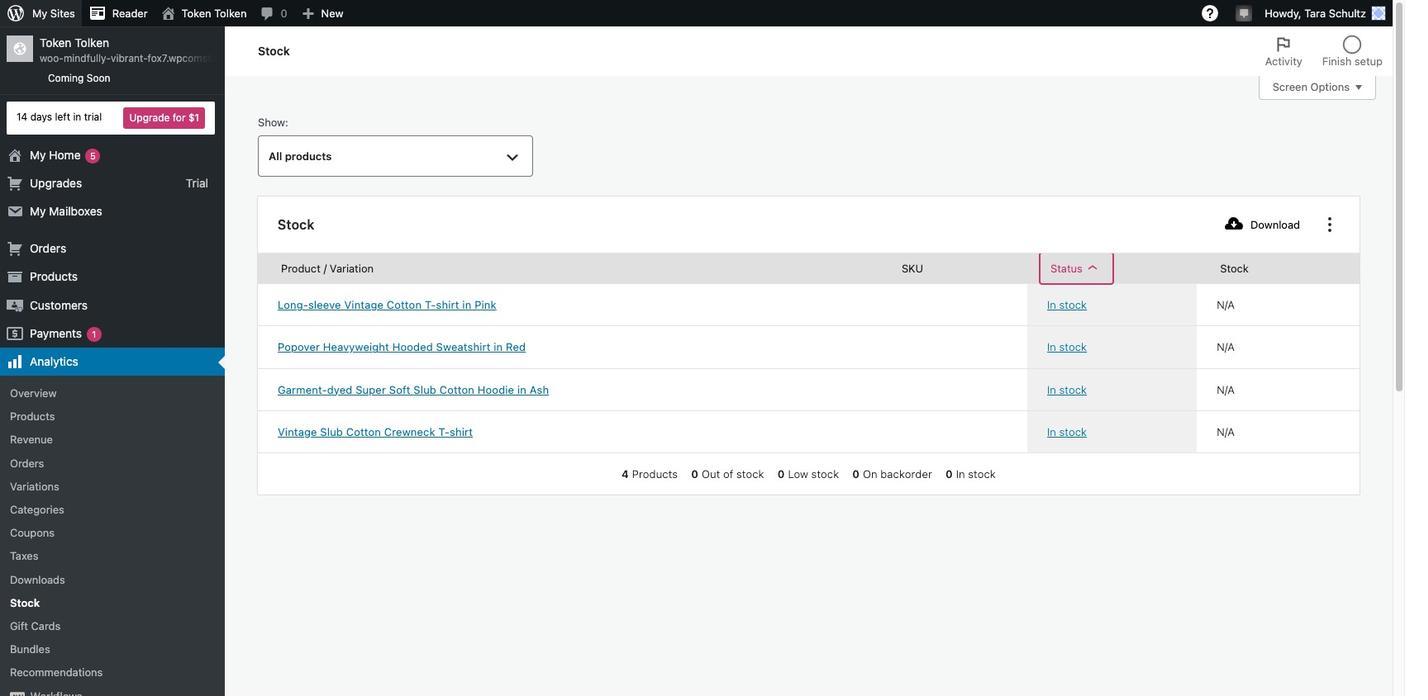 Task type: describe. For each thing, give the bounding box(es) containing it.
red
[[506, 341, 526, 354]]

backorder
[[881, 468, 932, 481]]

1 orders link from the top
[[0, 235, 225, 263]]

all
[[269, 150, 282, 163]]

1 vertical spatial cotton
[[440, 383, 475, 396]]

products inside section
[[632, 468, 678, 481]]

fox7.wpcomstaging.com
[[148, 52, 260, 65]]

hooded
[[392, 341, 433, 354]]

mailboxes
[[49, 204, 102, 218]]

coupons link
[[0, 522, 225, 545]]

recommendations
[[10, 667, 103, 680]]

trial
[[186, 176, 208, 190]]

vintage slub cotton crewneck t-shirt
[[278, 426, 473, 439]]

/
[[324, 262, 327, 275]]

screen
[[1273, 81, 1308, 94]]

in inside navigation
[[73, 111, 81, 123]]

popover
[[278, 341, 320, 354]]

setup
[[1355, 55, 1383, 68]]

in left pink
[[462, 299, 472, 312]]

tolken for token tolken
[[214, 7, 247, 20]]

new
[[321, 7, 344, 20]]

popover heavyweight hooded sweatshirt in red
[[278, 341, 526, 354]]

1 products link from the top
[[0, 263, 225, 291]]

in stock link for garment-dyed super soft slub cotton hoodie in ash
[[1047, 382, 1177, 397]]

stock up product
[[278, 217, 315, 232]]

woo-
[[40, 52, 64, 65]]

payments
[[30, 326, 82, 340]]

show :
[[258, 116, 288, 129]]

stock inside button
[[1220, 262, 1249, 275]]

stock link
[[0, 592, 225, 615]]

garment-dyed super soft slub cotton hoodie in ash link
[[278, 382, 859, 397]]

product / variation button
[[271, 254, 403, 284]]

payments 1
[[30, 326, 96, 340]]

n/a for vintage slub cotton crewneck t-shirt
[[1217, 426, 1235, 439]]

14
[[17, 111, 28, 123]]

hoodie
[[478, 383, 514, 396]]

in stock for long-sleeve vintage cotton t-shirt in pink
[[1047, 299, 1087, 312]]

mindfully-
[[64, 52, 111, 65]]

t- for cotton
[[425, 299, 436, 312]]

status button
[[1041, 254, 1113, 284]]

4
[[622, 468, 629, 481]]

bundles
[[10, 643, 50, 657]]

2 products link from the top
[[0, 405, 225, 429]]

long-sleeve vintage cotton t-shirt in pink
[[278, 299, 497, 312]]

coming
[[48, 72, 84, 84]]

upgrade
[[129, 111, 170, 124]]

toolbar navigation
[[0, 0, 1393, 30]]

2 orders link from the top
[[0, 452, 225, 475]]

pink
[[475, 299, 497, 312]]

0 vertical spatial vintage
[[344, 299, 384, 312]]

0 for 0 low stock
[[778, 468, 785, 481]]

howdy,
[[1265, 7, 1302, 20]]

in stock for vintage slub cotton crewneck t-shirt
[[1047, 426, 1087, 439]]

stock inside stock link
[[10, 597, 40, 610]]

reader
[[112, 7, 148, 20]]

in inside "link"
[[494, 341, 503, 354]]

for
[[173, 111, 186, 124]]

status
[[1051, 262, 1083, 275]]

soon
[[87, 72, 110, 84]]

1 vertical spatial slub
[[320, 426, 343, 439]]

my home 5
[[30, 148, 96, 162]]

notification image
[[1238, 6, 1251, 19]]

download button
[[1214, 210, 1310, 240]]

variations
[[10, 480, 59, 493]]

downloads link
[[0, 568, 225, 592]]

options
[[1311, 81, 1350, 94]]

stock down 0 link
[[258, 44, 290, 58]]

bundles link
[[0, 638, 225, 662]]

0 in stock
[[946, 468, 996, 481]]

0 out of stock
[[691, 468, 764, 481]]

download
[[1251, 218, 1300, 232]]

gift
[[10, 620, 28, 633]]

overview
[[10, 387, 57, 400]]

garment-
[[278, 383, 327, 396]]

variations link
[[0, 475, 225, 499]]

howdy, tara schultz
[[1265, 7, 1367, 20]]

product / variation
[[281, 262, 374, 275]]

in inside section
[[956, 468, 965, 481]]

0 vertical spatial slub
[[414, 383, 437, 396]]

0 link
[[253, 0, 294, 26]]

in stock for popover heavyweight hooded sweatshirt in red
[[1047, 341, 1087, 354]]

n/a for long-sleeve vintage cotton t-shirt in pink
[[1217, 299, 1235, 312]]

in left ash
[[517, 383, 527, 396]]

cards
[[31, 620, 61, 633]]

screen options button
[[1259, 75, 1376, 100]]

n/a for popover heavyweight hooded sweatshirt in red
[[1217, 341, 1235, 354]]

in for long-sleeve vintage cotton t-shirt in pink
[[1047, 299, 1057, 312]]

0 vertical spatial products
[[30, 270, 78, 284]]

in for vintage slub cotton crewneck t-shirt
[[1047, 426, 1057, 439]]

customers link
[[0, 291, 225, 320]]

shirt for cotton
[[436, 299, 459, 312]]

$1
[[188, 111, 199, 124]]

coupons
[[10, 527, 55, 540]]

overview link
[[0, 382, 225, 405]]

categories link
[[0, 499, 225, 522]]

vibrant-
[[111, 52, 148, 65]]

1 vertical spatial products
[[10, 410, 55, 423]]

0 for 0
[[281, 7, 287, 20]]

sku
[[902, 262, 924, 275]]

my mailboxes link
[[0, 198, 225, 226]]

4 products
[[622, 468, 678, 481]]

activity
[[1265, 55, 1303, 68]]

1
[[92, 329, 96, 340]]

activity button
[[1256, 26, 1313, 76]]

my sites link
[[0, 0, 82, 26]]

soft
[[389, 383, 411, 396]]

in stock link for long-sleeve vintage cotton t-shirt in pink
[[1047, 298, 1177, 313]]

of
[[723, 468, 734, 481]]

sweatshirt
[[436, 341, 491, 354]]

gift cards link
[[0, 615, 225, 638]]



Task type: locate. For each thing, give the bounding box(es) containing it.
1 vertical spatial shirt
[[450, 426, 473, 439]]

0 horizontal spatial vintage
[[278, 426, 317, 439]]

0 for 0 out of stock
[[691, 468, 699, 481]]

taxes
[[10, 550, 38, 563]]

1 horizontal spatial cotton
[[387, 299, 422, 312]]

1 n/a from the top
[[1217, 299, 1235, 312]]

0 vertical spatial t-
[[425, 299, 436, 312]]

3 in stock link from the top
[[1047, 382, 1177, 397]]

on
[[863, 468, 878, 481]]

days
[[30, 111, 52, 123]]

token tolken
[[182, 7, 247, 20]]

cotton down super
[[346, 426, 381, 439]]

5
[[90, 150, 96, 161]]

low
[[788, 468, 809, 481]]

4 in stock link from the top
[[1047, 425, 1177, 440]]

1 vertical spatial orders
[[10, 457, 44, 470]]

taxes link
[[0, 545, 225, 568]]

tara
[[1305, 7, 1326, 20]]

in
[[1047, 299, 1057, 312], [1047, 341, 1057, 354], [1047, 383, 1057, 396], [1047, 426, 1057, 439], [956, 468, 965, 481]]

1 in stock from the top
[[1047, 299, 1087, 312]]

3 in stock from the top
[[1047, 383, 1087, 396]]

tolken for token tolken woo-mindfully-vibrant-fox7.wpcomstaging.com coming soon
[[75, 36, 109, 50]]

0 vertical spatial token
[[182, 7, 211, 20]]

0 for 0 in stock
[[946, 468, 953, 481]]

stock up gift
[[10, 597, 40, 610]]

0 left new link
[[281, 7, 287, 20]]

0 vertical spatial orders
[[30, 242, 66, 256]]

customers
[[30, 298, 88, 312]]

long-
[[278, 299, 308, 312]]

tolken inside token tolken woo-mindfully-vibrant-fox7.wpcomstaging.com coming soon
[[75, 36, 109, 50]]

1 vertical spatial my
[[30, 148, 46, 162]]

my inside 'toolbar' navigation
[[32, 7, 47, 20]]

0 vertical spatial tolken
[[214, 7, 247, 20]]

crewneck
[[384, 426, 435, 439]]

upgrades
[[30, 176, 82, 190]]

t- for crewneck
[[438, 426, 450, 439]]

stock
[[258, 44, 290, 58], [278, 217, 315, 232], [1220, 262, 1249, 275], [10, 597, 40, 610]]

token up fox7.wpcomstaging.com
[[182, 7, 211, 20]]

orders link
[[0, 235, 225, 263], [0, 452, 225, 475]]

upgrade for $1
[[129, 111, 199, 124]]

0 horizontal spatial cotton
[[346, 426, 381, 439]]

products
[[285, 150, 332, 163]]

0 horizontal spatial tolken
[[75, 36, 109, 50]]

0 on backorder
[[853, 468, 932, 481]]

1 vertical spatial orders link
[[0, 452, 225, 475]]

1 horizontal spatial tolken
[[214, 7, 247, 20]]

token for token tolken woo-mindfully-vibrant-fox7.wpcomstaging.com coming soon
[[40, 36, 71, 50]]

home
[[49, 148, 81, 162]]

1 vertical spatial tolken
[[75, 36, 109, 50]]

heavyweight
[[323, 341, 389, 354]]

1 vertical spatial t-
[[438, 426, 450, 439]]

2 in stock from the top
[[1047, 341, 1087, 354]]

tab list
[[1256, 26, 1393, 76]]

sites
[[50, 7, 75, 20]]

section containing 4
[[615, 467, 1003, 482]]

1 in stock link from the top
[[1047, 298, 1177, 313]]

in stock link for popover heavyweight hooded sweatshirt in red
[[1047, 340, 1177, 355]]

cotton
[[387, 299, 422, 312], [440, 383, 475, 396], [346, 426, 381, 439]]

token for token tolken
[[182, 7, 211, 20]]

0 vertical spatial products link
[[0, 263, 225, 291]]

variation
[[330, 262, 374, 275]]

products link up 1
[[0, 263, 225, 291]]

1 horizontal spatial vintage
[[344, 299, 384, 312]]

in stock link
[[1047, 298, 1177, 313], [1047, 340, 1177, 355], [1047, 382, 1177, 397], [1047, 425, 1177, 440]]

sku button
[[892, 254, 953, 284]]

0 vertical spatial orders link
[[0, 235, 225, 263]]

0 vertical spatial shirt
[[436, 299, 459, 312]]

reader link
[[82, 0, 154, 26]]

vintage down variation
[[344, 299, 384, 312]]

product
[[281, 262, 321, 275]]

2 vertical spatial my
[[30, 204, 46, 218]]

tab list containing activity
[[1256, 26, 1393, 76]]

t- up the hooded
[[425, 299, 436, 312]]

0 for 0 on backorder
[[853, 468, 860, 481]]

vintage
[[344, 299, 384, 312], [278, 426, 317, 439]]

token tolken link
[[154, 0, 253, 26]]

ash
[[530, 383, 549, 396]]

3 n/a from the top
[[1217, 383, 1235, 396]]

stock down download button
[[1220, 262, 1249, 275]]

1 vertical spatial products link
[[0, 405, 225, 429]]

automatewoo element
[[10, 692, 25, 697]]

0 horizontal spatial t-
[[425, 299, 436, 312]]

1 vertical spatial vintage
[[278, 426, 317, 439]]

0 right backorder
[[946, 468, 953, 481]]

0 horizontal spatial slub
[[320, 426, 343, 439]]

orders link down "my mailboxes" link
[[0, 235, 225, 263]]

my left the home
[[30, 148, 46, 162]]

slub down 'dyed'
[[320, 426, 343, 439]]

in stock for garment-dyed super soft slub cotton hoodie in ash
[[1047, 383, 1087, 396]]

my sites
[[32, 7, 75, 20]]

orders down revenue
[[10, 457, 44, 470]]

all products
[[269, 150, 332, 163]]

products link down analytics link
[[0, 405, 225, 429]]

14 days left in trial
[[17, 111, 102, 123]]

4 in stock from the top
[[1047, 426, 1087, 439]]

my for my sites
[[32, 7, 47, 20]]

in stock
[[1047, 299, 1087, 312], [1047, 341, 1087, 354], [1047, 383, 1087, 396], [1047, 426, 1087, 439]]

orders link up categories link
[[0, 452, 225, 475]]

tolken
[[214, 7, 247, 20], [75, 36, 109, 50]]

tolken inside 'toolbar' navigation
[[214, 7, 247, 20]]

0 vertical spatial cotton
[[387, 299, 422, 312]]

products down overview
[[10, 410, 55, 423]]

t-
[[425, 299, 436, 312], [438, 426, 450, 439]]

recommendations link
[[0, 662, 225, 685]]

in for popover heavyweight hooded sweatshirt in red
[[1047, 341, 1057, 354]]

analytics
[[30, 355, 78, 369]]

n/a for garment-dyed super soft slub cotton hoodie in ash
[[1217, 383, 1235, 396]]

left
[[55, 111, 70, 123]]

analytics link
[[0, 348, 225, 376]]

shirt for crewneck
[[450, 426, 473, 439]]

cotton up popover heavyweight hooded sweatshirt in red
[[387, 299, 422, 312]]

shirt right crewneck at left
[[450, 426, 473, 439]]

popover heavyweight hooded sweatshirt in red link
[[278, 340, 859, 355]]

dyed
[[327, 383, 353, 396]]

section
[[615, 467, 1003, 482]]

1 horizontal spatial slub
[[414, 383, 437, 396]]

0 low stock
[[778, 468, 839, 481]]

slub
[[414, 383, 437, 396], [320, 426, 343, 439]]

new link
[[294, 0, 350, 26]]

show
[[258, 116, 285, 129]]

tolken left 0 link
[[214, 7, 247, 20]]

choose which values to display image
[[1320, 215, 1340, 235]]

screen options
[[1273, 81, 1350, 94]]

in left red
[[494, 341, 503, 354]]

orders down my mailboxes
[[30, 242, 66, 256]]

cotton left "hoodie"
[[440, 383, 475, 396]]

finish
[[1323, 55, 1352, 68]]

0 vertical spatial my
[[32, 7, 47, 20]]

0 left low
[[778, 468, 785, 481]]

in
[[73, 111, 81, 123], [462, 299, 472, 312], [494, 341, 503, 354], [517, 383, 527, 396]]

1 horizontal spatial t-
[[438, 426, 450, 439]]

2 vertical spatial products
[[632, 468, 678, 481]]

1 horizontal spatial token
[[182, 7, 211, 20]]

my for my home 5
[[30, 148, 46, 162]]

garment-dyed super soft slub cotton hoodie in ash
[[278, 383, 549, 396]]

token
[[182, 7, 211, 20], [40, 36, 71, 50]]

0 inside 'toolbar' navigation
[[281, 7, 287, 20]]

token tolken woo-mindfully-vibrant-fox7.wpcomstaging.com coming soon
[[40, 36, 260, 84]]

in right left
[[73, 111, 81, 123]]

my mailboxes
[[30, 204, 102, 218]]

schultz
[[1329, 7, 1367, 20]]

2 horizontal spatial cotton
[[440, 383, 475, 396]]

products link
[[0, 263, 225, 291], [0, 405, 225, 429]]

1 vertical spatial token
[[40, 36, 71, 50]]

finish setup
[[1323, 55, 1383, 68]]

orders
[[30, 242, 66, 256], [10, 457, 44, 470]]

tolken up the mindfully-
[[75, 36, 109, 50]]

2 n/a from the top
[[1217, 341, 1235, 354]]

revenue
[[10, 434, 53, 447]]

out
[[702, 468, 720, 481]]

2 in stock link from the top
[[1047, 340, 1177, 355]]

0 left the on
[[853, 468, 860, 481]]

in for garment-dyed super soft slub cotton hoodie in ash
[[1047, 383, 1057, 396]]

slub right soft
[[414, 383, 437, 396]]

all products button
[[258, 136, 533, 177]]

4 n/a from the top
[[1217, 426, 1235, 439]]

products up the customers
[[30, 270, 78, 284]]

0 left out
[[691, 468, 699, 481]]

t- right crewneck at left
[[438, 426, 450, 439]]

downloads
[[10, 573, 65, 587]]

token up woo-
[[40, 36, 71, 50]]

upgrade for $1 button
[[124, 107, 205, 129]]

products right 4
[[632, 468, 678, 481]]

shirt left pink
[[436, 299, 459, 312]]

vintage down garment-
[[278, 426, 317, 439]]

sleeve
[[308, 299, 341, 312]]

2 vertical spatial cotton
[[346, 426, 381, 439]]

in stock link for vintage slub cotton crewneck t-shirt
[[1047, 425, 1177, 440]]

my down the "upgrades"
[[30, 204, 46, 218]]

token inside token tolken woo-mindfully-vibrant-fox7.wpcomstaging.com coming soon
[[40, 36, 71, 50]]

my for my mailboxes
[[30, 204, 46, 218]]

token inside 'toolbar' navigation
[[182, 7, 211, 20]]

main menu navigation
[[0, 26, 260, 697]]

my left sites
[[32, 7, 47, 20]]

0 horizontal spatial token
[[40, 36, 71, 50]]

finish setup button
[[1313, 26, 1393, 76]]

:
[[285, 116, 288, 129]]



Task type: vqa. For each thing, say whether or not it's contained in the screenshot.
0 In stock's 0
yes



